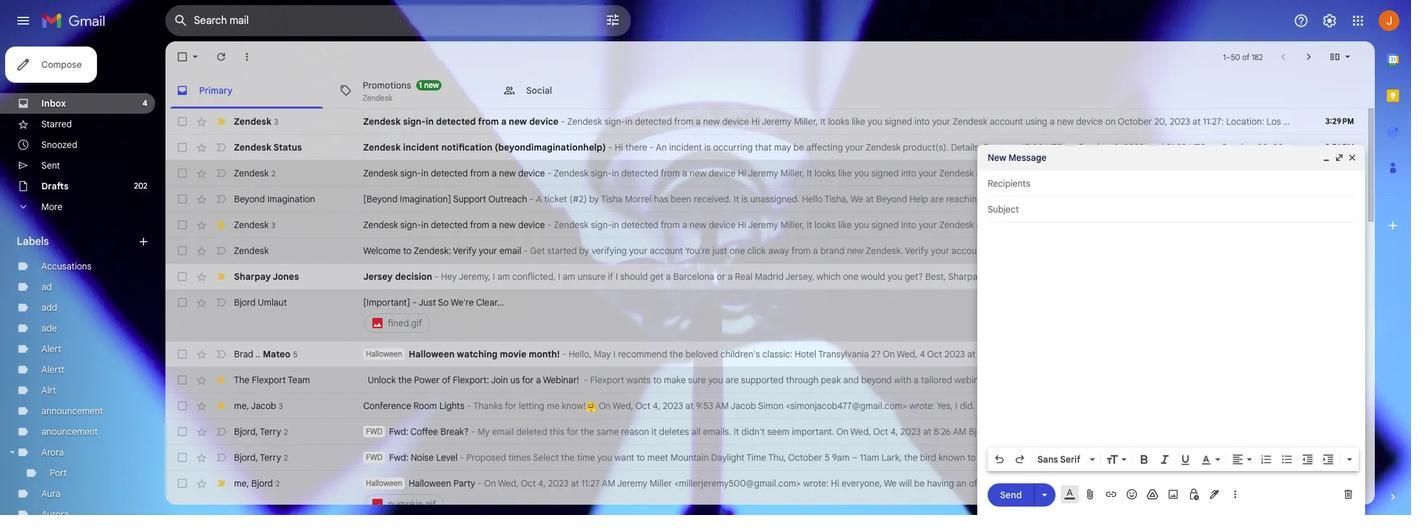 Task type: describe. For each thing, give the bounding box(es) containing it.
0 vertical spatial we
[[851, 193, 863, 205]]

update
[[1342, 142, 1371, 153]]

13 row from the top
[[165, 445, 1365, 471]]

aug
[[1014, 400, 1030, 412]]

are right help
[[931, 193, 944, 205]]

0 vertical spatial us
[[1216, 193, 1226, 205]]

1 join from the left
[[491, 374, 508, 386]]

select
[[533, 452, 559, 463]]

october left 18,
[[1104, 219, 1138, 231]]

bird
[[920, 452, 936, 463]]

oct up oct 18
[[1332, 194, 1345, 204]]

2 vertical spatial email
[[1271, 478, 1292, 489]]

1 horizontal spatial 20,
[[1257, 142, 1271, 153]]

1 vertical spatial umlaut
[[1030, 348, 1059, 360]]

2 inside me , bjord 2
[[276, 479, 280, 488]]

wed, up –
[[850, 426, 871, 438]]

the up ideas
[[1224, 452, 1237, 463]]

to right want
[[637, 452, 645, 463]]

sans serif option
[[1035, 453, 1087, 466]]

to left make
[[653, 374, 662, 386]]

jeremy for zendesk sign-in detected from a new device hi jeremy miller, it looks like you signed into your zendesk account using a new device on october 20, 2023 at 11:27: location: los angeles, ca, united states
[[762, 116, 792, 127]]

location: for charlotte,
[[1213, 167, 1252, 179]]

beyond
[[861, 374, 892, 386]]

halloween inside halloween halloween watching movie month! - hello, may i recommend the beloved children's classic: hotel transylvania 2? on wed, 4 oct 2023 at 09:42, bjord umlaut <sicritbjordd@gmail.com> wrote: thoughts are the shadows of our feelings
[[366, 349, 402, 359]]

9:53
[[696, 400, 713, 412]]

cell up monday on the bottom of the page
[[1318, 348, 1365, 361]]

the flexport team
[[234, 374, 310, 386]]

1 horizontal spatial there
[[1036, 193, 1058, 205]]

there,
[[1261, 245, 1285, 257]]

0 vertical spatial 4,
[[653, 400, 660, 412]]

1 verify from the left
[[453, 245, 477, 257]]

pumpkin.gif
[[388, 498, 436, 510]]

it for zendesk sign-in detected from a new device hi jeremy miller, it looks like you signed into your zendesk account using a new device on october 18, 2023 at 14:23: location: san diego, ca, united states
[[807, 219, 812, 231]]

the left beloved
[[670, 348, 683, 360]]

1 vertical spatial <millerjeremy500@gmail.com>
[[674, 478, 801, 489]]

and left ge
[[1385, 374, 1400, 386]]

zendesk incident notification (beyondimaginationhelp) - hi there - an incident is occurring that may be affecting your zendesk product(s). details: between 17:08 utc on october 9, 2023, and 21:32 utc on october 20, 2023, some bulk update api calls t
[[363, 142, 1411, 153]]

0 vertical spatial 3
[[274, 117, 278, 126]]

sent
[[41, 160, 60, 171]]

insert photo image
[[1167, 488, 1180, 501]]

snoozed
[[41, 139, 77, 151]]

2023 right 2,
[[1042, 400, 1062, 412]]

1 zendesk 3 from the top
[[234, 115, 278, 127]]

at left 8:26
[[923, 426, 931, 438]]

12 row from the top
[[165, 419, 1365, 445]]

wrote: up fda,
[[1133, 426, 1158, 438]]

jeremy right pm
[[1110, 400, 1141, 412]]

accusations link
[[41, 261, 92, 272]]

in up tisha
[[612, 167, 619, 179]]

for down 13:50:
[[1202, 193, 1214, 205]]

0 vertical spatial by
[[589, 193, 599, 205]]

1 vertical spatial am
[[953, 426, 966, 438]]

it for zendesk sign-in detected from a new device hi jeremy miller, it looks like you signed into your zendesk account using a new device on october 19, 2023 at 13:50: location: charlotte, nc, united states
[[807, 167, 812, 179]]

settings image
[[1322, 13, 1337, 28]]

refresh image
[[215, 50, 228, 63]]

on right party
[[1064, 478, 1074, 489]]

2 vertical spatial umlaut
[[992, 426, 1022, 438]]

0 horizontal spatial has
[[654, 193, 668, 205]]

sign- down imagination]
[[400, 219, 421, 231]]

fwd for fwd: noise level
[[366, 452, 383, 462]]

brad .. mateo 5
[[234, 348, 297, 360]]

you right the see
[[1243, 245, 1258, 257]]

in right "more options" image
[[1244, 478, 1251, 489]]

cell containing [important] - just so we're clear...
[[363, 296, 1300, 335]]

0 horizontal spatial 20,
[[1154, 116, 1167, 127]]

discard draft ‪(⌘⇧d)‬ image
[[1342, 488, 1355, 501]]

0 horizontal spatial there
[[625, 142, 647, 153]]

1 vertical spatial <sicritbjordd@gmail.com>
[[1024, 426, 1130, 438]]

verifying
[[591, 245, 627, 257]]

unlock the power of flexport: join us for a webinar! - flexport wants to make sure you are supported through peak and beyond with a tailored webinar. also new offerings and features! eguide join us prepare for black friday cyber monday (bfcm) and ge
[[363, 374, 1411, 386]]

5 row from the top
[[165, 212, 1370, 238]]

our
[[1319, 348, 1333, 360]]

wrote: down fwd fwd: noise level - proposed times select the time you want to meet mountain daylight time thu, october 5 9am – 11am lark, the bird known to be a compartmental disaster by the fda, has made off with the auxiliary reactor
[[803, 478, 829, 489]]

in down social tab
[[625, 116, 633, 127]]

beyond imagination
[[234, 193, 315, 205]]

wed, inside cell
[[498, 478, 519, 489]]

some
[[1298, 142, 1320, 153]]

1 vertical spatial 4,
[[891, 426, 898, 438]]

ad
[[41, 281, 52, 293]]

i right conflicted, in the bottom of the page
[[558, 271, 560, 282]]

that
[[755, 142, 772, 153]]

insert signature image
[[1208, 488, 1221, 501]]

account for get started by verifying your account you're just one click away from a brand new zendesk. verify your account your new account is beyondimaginationhelp.zendesk.com see you there, the zendesk team
[[1026, 245, 1060, 257]]

2023 right 19,
[[1154, 167, 1174, 179]]

2 horizontal spatial with
[[1264, 193, 1281, 205]]

0 vertical spatial <sicritbjordd@gmail.com>
[[1061, 348, 1168, 360]]

at left 9:53
[[685, 400, 694, 412]]

terry for fwd: coffee break?
[[260, 426, 281, 437]]

1 row from the top
[[165, 109, 1392, 134]]

so
[[438, 297, 449, 308]]

2?
[[871, 348, 881, 360]]

at left 13:50:
[[1177, 167, 1185, 179]]

unsure
[[578, 271, 606, 282]]

1 horizontal spatial we
[[884, 478, 897, 489]]

account up the 'jersey decision - hey jeremy, i am conflicted, i am unsure if i should get a barcelona or a real madrid jersey, which one would you get? best, sharpay' on the bottom
[[650, 245, 683, 257]]

it left didn't
[[734, 426, 739, 438]]

ideas
[[1220, 478, 1241, 489]]

Search mail text field
[[194, 14, 569, 27]]

morrel
[[625, 193, 652, 205]]

gmail image
[[41, 8, 112, 34]]

primary tab
[[165, 72, 328, 109]]

wed, up reason
[[613, 400, 633, 412]]

sent link
[[41, 160, 60, 171]]

2 vertical spatial of
[[442, 374, 450, 386]]

time
[[577, 452, 595, 463]]

an
[[656, 142, 667, 153]]

promotions, one new message, tab
[[329, 72, 492, 109]]

2 2023, from the left
[[1273, 142, 1296, 153]]

cell up feelings
[[1318, 296, 1365, 309]]

indent less ‪(⌘[)‬ image
[[1301, 453, 1314, 466]]

(#2)
[[569, 193, 587, 205]]

on right did. at the bottom of page
[[977, 400, 989, 412]]

1 vertical spatial united
[[1314, 167, 1341, 179]]

to left begin
[[1228, 193, 1236, 205]]

2 vertical spatial by
[[1099, 452, 1109, 463]]

miller inside cell
[[650, 478, 672, 489]]

inbox link
[[41, 98, 66, 109]]

and left 21:32
[[1149, 142, 1164, 153]]

at left 09:42,
[[967, 348, 975, 360]]

barcelona
[[673, 271, 714, 282]]

on up the 9,
[[1105, 116, 1116, 127]]

looks for zendesk sign-in detected from a new device hi jeremy miller, it looks like you signed into your zendesk account using a new device on october 18, 2023 at 14:23: location: san diego, ca, united states
[[814, 219, 836, 231]]

are down children's
[[725, 374, 739, 386]]

1 vertical spatial by
[[579, 245, 589, 257]]

into for 19,
[[901, 167, 916, 179]]

on up 9am
[[836, 426, 848, 438]]

meet
[[647, 452, 668, 463]]

deletes
[[659, 426, 689, 438]]

signed for 19,
[[871, 167, 899, 179]]

oct down pop out image in the top right of the page
[[1332, 168, 1345, 178]]

(beyondimaginationhelp)
[[495, 142, 606, 153]]

to right known on the bottom right
[[967, 452, 976, 463]]

you up zendesk incident notification (beyondimaginationhelp) - hi there - an incident is occurring that may be affecting your zendesk product(s). details: between 17:08 utc on october 9, 2023, and 21:32 utc on october 20, 2023, some bulk update api calls t
[[868, 116, 883, 127]]

11 row from the top
[[165, 393, 1365, 419]]

know!
[[562, 400, 586, 412]]

and right peak
[[843, 374, 859, 386]]

cell containing halloween party
[[363, 477, 1300, 515]]

i right the may
[[613, 348, 616, 360]]

to right seems
[[1190, 426, 1198, 438]]

on wed, oct 4, 2023 at 9:53 am jacob simon <simonjacob477@gmail.com> wrote: yes, i did. on wed, aug 2, 2023 at 8:30 pm jeremy miller <millerjeremy500@gmail.com>
[[597, 400, 1294, 412]]

for down know!
[[567, 426, 578, 438]]

having
[[927, 478, 954, 489]]

your up product(s).
[[932, 116, 950, 127]]

detected up notification
[[436, 116, 476, 127]]

1 2023, from the left
[[1124, 142, 1146, 153]]

hotel
[[795, 348, 816, 360]]

will
[[899, 478, 912, 489]]

labels heading
[[17, 235, 137, 248]]

2023 up 21:32
[[1170, 116, 1190, 127]]

through
[[786, 374, 819, 386]]

flexport:
[[453, 374, 489, 386]]

starred link
[[41, 118, 72, 130]]

affecting
[[806, 142, 843, 153]]

miller, for zendesk sign-in detected from a new device hi jeremy miller, it looks like you signed into your zendesk account using a new device on october 18, 2023 at 14:23: location: san diego, ca, united states
[[781, 219, 804, 231]]

you left get?
[[888, 271, 902, 282]]

2 flexport from the left
[[590, 374, 624, 386]]

Subject field
[[988, 203, 1355, 216]]

announcement link
[[41, 405, 103, 417]]

this inside cell
[[1253, 478, 1268, 489]]

get
[[650, 271, 664, 282]]

labels
[[17, 235, 49, 248]]

received.
[[694, 193, 731, 205]]

like right you'd
[[1186, 193, 1200, 205]]

new message dialog
[[977, 145, 1365, 515]]

looks for zendesk sign-in detected from a new device hi jeremy miller, it looks like you signed into your zendesk account using a new device on october 20, 2023 at 11:27: location: los angeles, ca, united states
[[828, 116, 849, 127]]

room
[[414, 400, 437, 412]]

0 vertical spatial one
[[730, 245, 745, 257]]

cell down monday on the bottom of the page
[[1318, 399, 1365, 412]]

halloween down noise
[[409, 478, 451, 489]]

los
[[1267, 116, 1281, 127]]

[important]
[[363, 297, 410, 308]]

api
[[1373, 142, 1387, 153]]

using for 20,
[[1025, 116, 1047, 127]]

0 vertical spatial miller
[[1143, 400, 1165, 412]]

more formatting options image
[[1343, 453, 1356, 466]]

fined.gif
[[388, 317, 422, 329]]

undo ‪(⌘z)‬ image
[[993, 453, 1006, 466]]

i right jeremy,
[[493, 271, 495, 282]]

formatting options toolbar
[[988, 448, 1359, 471]]

0 horizontal spatial am
[[602, 478, 615, 489]]

[beyond
[[363, 193, 398, 205]]

19 for zendesk sign-in detected from a new device - zendesk sign-in detected from a new device hi jeremy miller, it looks like you signed into your zendesk account using a new device on october 19, 2023 at 13:50: location: charlotte, nc, united states
[[1347, 168, 1354, 178]]

your up jeremy,
[[479, 245, 497, 257]]

2 incident from the left
[[669, 142, 702, 153]]

you up the welcome to zendesk: verify your email - get started by verifying your account you're just one click away from a brand new zendesk. verify your account your new account is beyondimaginationhelp.zendesk.com see you there, the zendesk team
[[854, 219, 869, 231]]

october up the 9,
[[1118, 116, 1152, 127]]

2 vertical spatial with
[[1204, 452, 1222, 463]]

october down fwd fwd: coffee break? - my email deleted this for the same reason it deletes all emails. it didn't seem important. on wed, oct 4, 2023 at 8:26 am bjord umlaut <sicritbjordd@gmail.com> wrote: seems to me we've
[[788, 452, 822, 463]]

2023 down subject field
[[1154, 219, 1174, 231]]

united for diego,
[[1316, 219, 1342, 231]]

1 vertical spatial be
[[978, 452, 989, 463]]

alert
[[41, 343, 61, 355]]

wants
[[627, 374, 651, 386]]

snoozed link
[[41, 139, 77, 151]]

account left your
[[952, 245, 985, 257]]

jeremy,
[[459, 271, 490, 282]]

cell up more formatting options icon
[[1318, 425, 1365, 438]]

2 am from the left
[[563, 271, 575, 282]]

2 beyond from the left
[[876, 193, 907, 205]]

more
[[41, 201, 62, 213]]

announcement
[[41, 405, 103, 417]]

lights
[[439, 400, 465, 412]]

search mail image
[[169, 9, 193, 32]]

terry for fwd: noise level
[[260, 452, 281, 463]]

compose
[[41, 59, 82, 70]]

detected down 'morrel'
[[621, 219, 658, 231]]

[important] - just so we're clear...
[[363, 297, 504, 308]]

cell down oct 18
[[1318, 244, 1365, 257]]

jones
[[273, 271, 299, 282]]

on down the 'support'
[[1092, 219, 1102, 231]]

oct down times
[[521, 478, 536, 489]]

conference room lights
[[363, 400, 465, 412]]

halloween up the power
[[409, 348, 455, 360]]

on right party
[[484, 478, 496, 489]]

oct inside wed, oct 4, 2023, 9:36 am element
[[1335, 478, 1348, 488]]

account for zendesk sign-in detected from a new device hi jeremy miller, it looks like you signed into your zendesk account using a new device on october 19, 2023 at 13:50: location: charlotte, nc, united states
[[976, 167, 1010, 179]]

jersey decision - hey jeremy, i am conflicted, i am unsure if i should get a barcelona or a real madrid jersey, which one would you get? best, sharpay
[[363, 271, 982, 282]]

0 horizontal spatial umlaut
[[258, 297, 287, 308]]

main menu image
[[16, 13, 31, 28]]

row containing the flexport team
[[165, 367, 1411, 393]]

break?
[[440, 426, 469, 438]]

1 horizontal spatial 5
[[825, 452, 830, 463]]

into for 20,
[[915, 116, 930, 127]]

feelings
[[1335, 348, 1368, 360]]

reaching
[[946, 193, 982, 205]]

using for 19,
[[1012, 167, 1034, 179]]

fda,
[[1127, 452, 1146, 463]]

get?
[[905, 271, 923, 282]]

occurring
[[713, 142, 753, 153]]

my
[[478, 426, 490, 438]]

location: for los
[[1226, 116, 1264, 127]]

support image
[[1293, 13, 1309, 28]]

signed for 18,
[[871, 219, 899, 231]]

0 vertical spatial the
[[1287, 245, 1302, 257]]

on up the 'support'
[[1092, 167, 1102, 179]]

power
[[414, 374, 440, 386]]

states for zendesk sign-in detected from a new device hi jeremy miller, it looks like you signed into your zendesk account using a new device on october 20, 2023 at 11:27: location: los angeles, ca, united states
[[1366, 116, 1392, 127]]

10/31.
[[1076, 478, 1099, 489]]

inbox
[[41, 98, 66, 109]]

0 horizontal spatial this
[[550, 426, 565, 438]]

halloween halloween party - on wed, oct 4, 2023 at 11:27 am jeremy miller <millerjeremy500@gmail.com> wrote: hi everyone, we will be having an office halloween party on 10/31. please submit your costume ideas in this email
[[366, 478, 1292, 489]]

aura link
[[41, 488, 60, 500]]

are left any
[[1060, 193, 1073, 205]]

drafts
[[41, 180, 69, 192]]

miller, for zendesk sign-in detected from a new device hi jeremy miller, it looks like you signed into your zendesk account using a new device on october 19, 2023 at 13:50: location: charlotte, nc, united states
[[781, 167, 804, 179]]

jersey,
[[785, 271, 814, 282]]

wrote: up us
[[1170, 348, 1195, 360]]

row containing sharpay jones
[[165, 264, 1365, 290]]

11am
[[860, 452, 879, 463]]

click
[[747, 245, 766, 257]]

it for zendesk sign-in detected from a new device hi jeremy miller, it looks like you signed into your zendesk account using a new device on october 20, 2023 at 11:27: location: los angeles, ca, united states
[[820, 116, 826, 127]]

oct right indent more ‪(⌘])‬ "icon"
[[1335, 452, 1348, 462]]

san
[[1252, 219, 1268, 231]]

2 vertical spatial is
[[1062, 245, 1069, 257]]

2023 up bird
[[900, 426, 921, 438]]

0 vertical spatial email
[[499, 245, 521, 257]]

sign- down promotions, one new message, "tab"
[[403, 116, 426, 127]]

like for 19,
[[838, 167, 852, 179]]

between
[[983, 142, 1019, 153]]

wed, right 2?
[[897, 348, 917, 360]]

ge
[[1402, 374, 1411, 386]]

wrote: left yes,
[[909, 400, 935, 412]]

it right received.
[[734, 193, 739, 205]]

halloween down redo ‪(⌘y)‬ image
[[995, 478, 1037, 489]]

1 horizontal spatial jacob
[[731, 400, 756, 412]]

11:27:
[[1203, 116, 1224, 127]]

more send options image
[[1038, 488, 1051, 501]]

begin
[[1239, 193, 1262, 205]]

1 vertical spatial states
[[1343, 167, 1368, 179]]

insert link ‪(⌘k)‬ image
[[1105, 488, 1118, 501]]

the left fda,
[[1111, 452, 1125, 463]]

noise
[[411, 452, 434, 463]]

in down imagination]
[[421, 219, 429, 231]]

the left bird
[[904, 452, 918, 463]]

submit
[[1131, 478, 1159, 489]]



Task type: vqa. For each thing, say whether or not it's contained in the screenshot.
2nd the To recipients text field from right
no



Task type: locate. For each thing, give the bounding box(es) containing it.
toggle confidential mode image
[[1187, 488, 1200, 501]]

labels navigation
[[0, 41, 165, 515]]

location:
[[1226, 116, 1264, 127], [1213, 167, 1252, 179], [1212, 219, 1250, 231]]

1 vertical spatial one
[[843, 271, 859, 282]]

tab list
[[1375, 41, 1411, 469], [165, 72, 1375, 109]]

halloween inside halloween halloween party - on wed, oct 4, 2023 at 11:27 am jeremy miller <millerjeremy500@gmail.com> wrote: hi everyone, we will be having an office halloween party on 10/31. please submit your costume ideas in this email
[[366, 478, 402, 488]]

0 horizontal spatial miller
[[650, 478, 672, 489]]

hello,
[[569, 348, 592, 360]]

into down help
[[901, 219, 916, 231]]

wed, left aug
[[991, 400, 1012, 412]]

the right the there,
[[1287, 245, 1302, 257]]

1 vertical spatial we
[[884, 478, 897, 489]]

i left should
[[616, 271, 618, 282]]

None checkbox
[[176, 141, 189, 154], [176, 218, 189, 231], [176, 244, 189, 257], [176, 348, 189, 361], [176, 374, 189, 387], [176, 141, 189, 154], [176, 218, 189, 231], [176, 244, 189, 257], [176, 348, 189, 361], [176, 374, 189, 387]]

states down close "icon"
[[1343, 167, 1368, 179]]

2 inside "zendesk 2"
[[271, 168, 275, 178]]

0 vertical spatial into
[[915, 116, 930, 127]]

and up 8:30
[[1069, 374, 1084, 386]]

like for 20,
[[852, 116, 865, 127]]

jacob down the flexport team
[[251, 400, 276, 411]]

0 horizontal spatial be
[[793, 142, 804, 153]]

if
[[1028, 193, 1033, 205], [608, 271, 613, 282]]

bjord , terry 2 for fwd: coffee break?
[[234, 426, 288, 437]]

see
[[1225, 245, 1241, 257]]

1 for 1 new
[[419, 80, 422, 90]]

with right beyond
[[894, 374, 911, 386]]

using
[[1025, 116, 1047, 127], [1012, 167, 1034, 179], [1012, 219, 1034, 231]]

toggle split pane mode image
[[1328, 50, 1341, 63]]

8:26
[[934, 426, 951, 438]]

known
[[939, 452, 965, 463]]

fwd: for fwd: noise level
[[389, 452, 408, 463]]

2 horizontal spatial am
[[953, 426, 966, 438]]

0 vertical spatial 19
[[1347, 168, 1354, 178]]

this down numbered list ‪(⌘⇧7)‬ image at the bottom of the page
[[1253, 478, 1268, 489]]

-
[[561, 116, 565, 127], [608, 142, 612, 153], [650, 142, 654, 153], [547, 167, 552, 179], [530, 193, 534, 205], [547, 219, 552, 231], [524, 245, 528, 257], [434, 271, 439, 282], [413, 297, 417, 308], [562, 348, 566, 360], [584, 374, 588, 386], [467, 400, 471, 412], [471, 426, 475, 438], [460, 452, 464, 463], [478, 478, 482, 489]]

1 horizontal spatial sharpay
[[948, 271, 982, 282]]

for left letting
[[505, 400, 517, 412]]

terry down me , jacob 3
[[260, 426, 281, 437]]

port link
[[50, 467, 67, 479]]

8 row from the top
[[165, 290, 1365, 341]]

1 horizontal spatial <millerjeremy500@gmail.com>
[[1168, 400, 1294, 412]]

location: for san
[[1212, 219, 1250, 231]]

minimize image
[[1321, 153, 1332, 163]]

primary
[[199, 84, 233, 96]]

zendesk status
[[234, 142, 302, 153]]

me
[[234, 400, 247, 411], [547, 400, 559, 412], [1201, 426, 1213, 438], [234, 477, 247, 489]]

0 horizontal spatial ca,
[[1299, 219, 1313, 231]]

hi
[[751, 116, 760, 127], [615, 142, 623, 153], [738, 167, 746, 179], [738, 219, 746, 231], [831, 478, 839, 489]]

like up tisha,
[[838, 167, 852, 179]]

bjord umlaut
[[234, 297, 287, 308]]

jeremy for zendesk sign-in detected from a new device hi jeremy miller, it looks like you signed into your zendesk account using a new device on october 19, 2023 at 13:50: location: charlotte, nc, united states
[[748, 167, 778, 179]]

1 vertical spatial there
[[1036, 193, 1058, 205]]

jeremy down 'that'
[[748, 167, 778, 179]]

i left did. at the bottom of page
[[955, 400, 958, 412]]

2 vertical spatial looks
[[814, 219, 836, 231]]

1 vertical spatial the
[[234, 374, 249, 386]]

1 utc from the left
[[1045, 142, 1063, 153]]

oct 19 for [beyond imagination] support outreach - a ticket (#2) by tisha morrel has been received. it is unassigned. hello tisha, we at beyond help are reaching out to see if there are any support initiates you'd like for us to begin with your
[[1332, 194, 1354, 204]]

fwd inside fwd fwd: coffee break? - my email deleted this for the same reason it deletes all emails. it didn't seem important. on wed, oct 4, 2023 at 8:26 am bjord umlaut <sicritbjordd@gmail.com> wrote: seems to me we've
[[366, 427, 383, 436]]

utc right 17:08
[[1045, 142, 1063, 153]]

social tab
[[493, 72, 655, 109]]

1 vertical spatial into
[[901, 167, 916, 179]]

tab list containing promotions
[[165, 72, 1375, 109]]

unlock
[[368, 374, 396, 386]]

0 vertical spatial miller,
[[794, 116, 818, 127]]

been
[[671, 193, 691, 205]]

1 right promotions
[[419, 80, 422, 90]]

oct down "wants"
[[635, 400, 650, 412]]

incident left notification
[[403, 142, 439, 153]]

1 vertical spatial 19
[[1347, 194, 1354, 204]]

the left the shadows
[[1254, 348, 1268, 360]]

1 oct 19 from the top
[[1332, 168, 1354, 178]]

fwd down conference
[[366, 427, 383, 436]]

1 horizontal spatial am
[[715, 400, 729, 412]]

19 up 18 on the right
[[1347, 194, 1354, 204]]

1 vertical spatial oct 19
[[1332, 194, 1354, 204]]

4 row from the top
[[165, 186, 1365, 212]]

more options image
[[1231, 488, 1239, 501]]

0 vertical spatial states
[[1366, 116, 1392, 127]]

and
[[1149, 142, 1164, 153], [843, 374, 859, 386], [1069, 374, 1084, 386], [1385, 374, 1400, 386]]

into for 18,
[[901, 219, 916, 231]]

email down bulleted list ‪(⌘⇧8)‬ icon
[[1271, 478, 1292, 489]]

we right tisha,
[[851, 193, 863, 205]]

tab list inside main content
[[165, 72, 1375, 109]]

account for zendesk sign-in detected from a new device hi jeremy miller, it looks like you signed into your zendesk account using a new device on october 18, 2023 at 14:23: location: san diego, ca, united states
[[976, 219, 1010, 231]]

2 zendesk 3 from the top
[[234, 219, 275, 230]]

1 horizontal spatial this
[[1253, 478, 1268, 489]]

ca,
[[1321, 116, 1335, 127], [1299, 219, 1313, 231]]

sign- down social tab
[[604, 116, 625, 127]]

4, up it
[[653, 400, 660, 412]]

2023
[[1170, 116, 1190, 127], [1154, 167, 1174, 179], [1154, 219, 1174, 231], [945, 348, 965, 360], [663, 400, 683, 412], [1042, 400, 1062, 412], [900, 426, 921, 438], [548, 478, 568, 489]]

sign- up imagination]
[[400, 167, 421, 179]]

2 fwd: from the top
[[389, 452, 408, 463]]

brand
[[820, 245, 845, 257]]

1 terry from the top
[[260, 426, 281, 437]]

2 fwd from the top
[[366, 452, 383, 462]]

row
[[165, 109, 1392, 134], [165, 134, 1411, 160], [165, 160, 1368, 186], [165, 186, 1365, 212], [165, 212, 1370, 238], [165, 238, 1365, 264], [165, 264, 1365, 290], [165, 290, 1365, 341], [165, 341, 1368, 367], [165, 367, 1411, 393], [165, 393, 1365, 419], [165, 419, 1365, 445], [165, 445, 1365, 471], [165, 471, 1365, 515]]

<millerjeremy500@gmail.com> up the we've
[[1168, 400, 1294, 412]]

fwd inside fwd fwd: noise level - proposed times select the time you want to meet mountain daylight time thu, october 5 9am – 11am lark, the bird known to be a compartmental disaster by the fda, has made off with the auxiliary reactor
[[366, 452, 383, 462]]

0 vertical spatial if
[[1028, 193, 1033, 205]]

one right the just
[[730, 245, 745, 257]]

1 am from the left
[[497, 271, 510, 282]]

2 join from the left
[[1156, 374, 1174, 386]]

miller, for zendesk sign-in detected from a new device hi jeremy miller, it looks like you signed into your zendesk account using a new device on october 20, 2023 at 11:27: location: los angeles, ca, united states
[[794, 116, 818, 127]]

1 horizontal spatial beyond
[[876, 193, 907, 205]]

main content
[[165, 41, 1411, 515]]

None search field
[[165, 5, 631, 36]]

1 vertical spatial this
[[1253, 478, 1268, 489]]

arora
[[41, 447, 64, 458]]

fwd: for fwd: coffee break?
[[389, 426, 408, 438]]

0 vertical spatial ca,
[[1321, 116, 1335, 127]]

october left the 9,
[[1078, 142, 1112, 153]]

friday
[[1262, 374, 1287, 386]]

1 left 50
[[1223, 52, 1226, 62]]

0 horizontal spatial jacob
[[251, 400, 276, 411]]

a
[[536, 193, 542, 205]]

is
[[704, 142, 711, 153], [742, 193, 748, 205], [1062, 245, 1069, 257]]

like for 18,
[[838, 219, 852, 231]]

attach files image
[[1084, 488, 1097, 501]]

1 vertical spatial fwd:
[[389, 452, 408, 463]]

on down 11:27: on the top of page
[[1209, 142, 1219, 153]]

account for zendesk sign-in detected from a new device hi jeremy miller, it looks like you signed into your zendesk account using a new device on october 20, 2023 at 11:27: location: los angeles, ca, united states
[[990, 116, 1023, 127]]

for
[[1202, 193, 1214, 205], [522, 374, 534, 386], [1223, 374, 1235, 386], [505, 400, 517, 412], [567, 426, 578, 438]]

7 row from the top
[[165, 264, 1365, 290]]

party
[[1039, 478, 1061, 489]]

at left 14:23: at the right top
[[1176, 219, 1185, 231]]

0 vertical spatial terry
[[260, 426, 281, 437]]

1 horizontal spatial 4,
[[653, 400, 660, 412]]

underline ‪(⌘u)‬ image
[[1179, 454, 1192, 467]]

9 row from the top
[[165, 341, 1368, 367]]

2 sharpay from the left
[[948, 271, 982, 282]]

1 vertical spatial terry
[[260, 452, 281, 463]]

1 vertical spatial 3
[[271, 220, 275, 230]]

6 row from the top
[[165, 238, 1365, 264]]

1 inside promotions, one new message, "tab"
[[419, 80, 422, 90]]

2023 inside cell
[[548, 478, 568, 489]]

are up black
[[1238, 348, 1252, 360]]

notification
[[441, 142, 492, 153]]

at left 8:30
[[1064, 400, 1073, 412]]

important.
[[792, 426, 834, 438]]

main content containing promotions
[[165, 41, 1411, 515]]

oct 19 down pop out image in the top right of the page
[[1332, 168, 1354, 178]]

send
[[1000, 489, 1022, 501]]

party
[[453, 478, 475, 489]]

1 horizontal spatial is
[[742, 193, 748, 205]]

using for 18,
[[1012, 219, 1034, 231]]

sign-
[[403, 116, 426, 127], [604, 116, 625, 127], [400, 167, 421, 179], [591, 167, 612, 179], [400, 219, 421, 231], [591, 219, 612, 231]]

1 vertical spatial has
[[1148, 452, 1163, 463]]

2 terry from the top
[[260, 452, 281, 463]]

jeremy for zendesk sign-in detected from a new device hi jeremy miller, it looks like you signed into your zendesk account using a new device on october 18, 2023 at 14:23: location: san diego, ca, united states
[[748, 219, 778, 231]]

1 new
[[419, 80, 439, 90]]

may
[[594, 348, 611, 360]]

alrt link
[[41, 385, 56, 396]]

2 vertical spatial signed
[[871, 219, 899, 231]]

ca, up bulk
[[1321, 116, 1335, 127]]

bulleted list ‪(⌘⇧8)‬ image
[[1281, 453, 1293, 466]]

2 oct 19 from the top
[[1332, 194, 1354, 204]]

jeremy inside cell
[[617, 478, 647, 489]]

thoughts
[[1197, 348, 1236, 360]]

am
[[497, 271, 510, 282], [563, 271, 575, 282]]

am
[[715, 400, 729, 412], [953, 426, 966, 438], [602, 478, 615, 489]]

brad
[[234, 348, 253, 360]]

0 vertical spatial with
[[1264, 193, 1281, 205]]

signed down zendesk incident notification (beyondimaginationhelp) - hi there - an incident is occurring that may be affecting your zendesk product(s). details: between 17:08 utc on october 9, 2023, and 21:32 utc on october 20, 2023, some bulk update api calls t
[[871, 167, 899, 179]]

miller, up away
[[781, 219, 804, 231]]

1 horizontal spatial verify
[[905, 245, 929, 257]]

1 horizontal spatial flexport
[[590, 374, 624, 386]]

1 fwd: from the top
[[389, 426, 408, 438]]

social
[[526, 84, 552, 96]]

1 vertical spatial zendesk 3
[[234, 219, 275, 230]]

hi for zendesk sign-in detected from a new device hi jeremy miller, it looks like you signed into your zendesk account using a new device on october 20, 2023 at 11:27: location: los angeles, ca, united states
[[751, 116, 760, 127]]

recommend
[[618, 348, 667, 360]]

2 horizontal spatial is
[[1062, 245, 1069, 257]]

at up 'zendesk sign-in detected from a new device - zendesk sign-in detected from a new device hi jeremy miller, it looks like you signed into your zendesk account using a new device on october 18, 2023 at 14:23: location: san diego, ca, united states'
[[866, 193, 874, 205]]

1 19 from the top
[[1347, 168, 1354, 178]]

4, inside cell
[[538, 478, 546, 489]]

1 incident from the left
[[403, 142, 439, 153]]

same
[[597, 426, 619, 438]]

0 vertical spatial this
[[550, 426, 565, 438]]

initiates
[[1127, 193, 1159, 205]]

wed, oct 4, 2023, 9:36 am element
[[1335, 477, 1354, 490]]

advanced search options image
[[600, 7, 626, 33]]

your right insert files using drive icon
[[1161, 478, 1179, 489]]

italic ‪(⌘i)‬ image
[[1158, 453, 1171, 466]]

1 horizontal spatial utc
[[1189, 142, 1206, 153]]

your up should
[[629, 245, 648, 257]]

row containing beyond imagination
[[165, 186, 1365, 212]]

0 vertical spatial there
[[625, 142, 647, 153]]

just
[[713, 245, 727, 257]]

close image
[[1347, 153, 1357, 163]]

reactor
[[1276, 452, 1306, 463]]

email
[[499, 245, 521, 257], [492, 426, 514, 438], [1271, 478, 1292, 489]]

halloween up pumpkin.gif
[[366, 478, 402, 488]]

0 horizontal spatial one
[[730, 245, 745, 257]]

welcome
[[363, 245, 401, 257]]

0 horizontal spatial is
[[704, 142, 711, 153]]

into
[[915, 116, 930, 127], [901, 167, 916, 179], [901, 219, 916, 231]]

beyond down "zendesk 2"
[[234, 193, 265, 205]]

all
[[691, 426, 701, 438]]

2023,
[[1124, 142, 1146, 153], [1273, 142, 1296, 153]]

0 horizontal spatial sharpay
[[234, 271, 271, 282]]

20, down los
[[1257, 142, 1271, 153]]

1 vertical spatial 1
[[419, 80, 422, 90]]

1 vertical spatial oct 4
[[1335, 478, 1354, 488]]

halloween halloween watching movie month! - hello, may i recommend the beloved children's classic: hotel transylvania 2? on wed, 4 oct 2023 at 09:42, bjord umlaut <sicritbjordd@gmail.com> wrote: thoughts are the shadows of our feelings
[[366, 348, 1368, 360]]

4,
[[653, 400, 660, 412], [891, 426, 898, 438], [538, 478, 546, 489]]

wrote:
[[1170, 348, 1195, 360], [909, 400, 935, 412], [1133, 426, 1158, 438], [803, 478, 829, 489]]

am right jeremy,
[[497, 271, 510, 282]]

united down minimize 'image'
[[1314, 167, 1341, 179]]

add
[[41, 302, 57, 314]]

2 horizontal spatial be
[[978, 452, 989, 463]]

email left 'get'
[[499, 245, 521, 257]]

2 horizontal spatial of
[[1309, 348, 1317, 360]]

🤗 image
[[586, 401, 597, 412]]

into up help
[[901, 167, 916, 179]]

umlaut
[[258, 297, 287, 308], [1030, 348, 1059, 360], [992, 426, 1022, 438]]

you right sure
[[708, 374, 723, 386]]

numbered list ‪(⌘⇧7)‬ image
[[1260, 453, 1273, 466]]

0 vertical spatial am
[[715, 400, 729, 412]]

jeremy up may
[[762, 116, 792, 127]]

utc right 21:32
[[1189, 142, 1206, 153]]

yes,
[[937, 400, 953, 412]]

at left 11:27: on the top of page
[[1193, 116, 1201, 127]]

should
[[620, 271, 648, 282]]

ca, for diego,
[[1299, 219, 1313, 231]]

location: up the see
[[1212, 219, 1250, 231]]

3 row from the top
[[165, 160, 1368, 186]]

1 bjord , terry 2 from the top
[[234, 426, 288, 437]]

2 row from the top
[[165, 134, 1411, 160]]

None checkbox
[[176, 50, 189, 63], [176, 115, 189, 128], [176, 167, 189, 180], [176, 193, 189, 206], [176, 270, 189, 283], [176, 296, 189, 309], [176, 399, 189, 412], [176, 425, 189, 438], [176, 451, 189, 464], [176, 477, 189, 490], [176, 50, 189, 63], [176, 115, 189, 128], [176, 167, 189, 180], [176, 193, 189, 206], [176, 270, 189, 283], [176, 296, 189, 309], [176, 399, 189, 412], [176, 425, 189, 438], [176, 451, 189, 464], [176, 477, 189, 490]]

10 row from the top
[[165, 367, 1411, 393]]

oct up tailored
[[927, 348, 942, 360]]

detected up 'morrel'
[[621, 167, 658, 179]]

0 vertical spatial <millerjeremy500@gmail.com>
[[1168, 400, 1294, 412]]

3 inside me , jacob 3
[[279, 401, 283, 411]]

calls
[[1389, 142, 1408, 153]]

bjord , terry 2 for fwd: noise level
[[234, 452, 288, 463]]

looks up affecting
[[828, 116, 849, 127]]

indent more ‪(⌘])‬ image
[[1322, 453, 1335, 466]]

1 vertical spatial of
[[1309, 348, 1317, 360]]

0 horizontal spatial 2023,
[[1124, 142, 1146, 153]]

0 vertical spatial zendesk 3
[[234, 115, 278, 127]]

hi for zendesk sign-in detected from a new device hi jeremy miller, it looks like you signed into your zendesk account using a new device on october 19, 2023 at 13:50: location: charlotte, nc, united states
[[738, 167, 746, 179]]

am right 8:26
[[953, 426, 966, 438]]

18
[[1347, 220, 1354, 229]]

row containing brad
[[165, 341, 1368, 367]]

insert files using drive image
[[1146, 488, 1159, 501]]

oct 19 for zendesk sign-in detected from a new device - zendesk sign-in detected from a new device hi jeremy miller, it looks like you signed into your zendesk account using a new device on october 19, 2023 at 13:50: location: charlotte, nc, united states
[[1332, 168, 1354, 178]]

1 vertical spatial 20,
[[1257, 142, 1271, 153]]

2 verify from the left
[[905, 245, 929, 257]]

anouncement
[[41, 426, 98, 438]]

one right which
[[843, 271, 859, 282]]

2 19 from the top
[[1347, 194, 1354, 204]]

pop out image
[[1334, 153, 1345, 163]]

1 horizontal spatial ca,
[[1321, 116, 1335, 127]]

signed up zendesk incident notification (beyondimaginationhelp) - hi there - an incident is occurring that may be affecting your zendesk product(s). details: between 17:08 utc on october 9, 2023, and 21:32 utc on october 20, 2023, some bulk update api calls t
[[885, 116, 912, 127]]

sharpay right best,
[[948, 271, 982, 282]]

like down tisha,
[[838, 219, 852, 231]]

1 beyond from the left
[[234, 193, 265, 205]]

0 horizontal spatial beyond
[[234, 193, 265, 205]]

hi for zendesk sign-in detected from a new device hi jeremy miller, it looks like you signed into your zendesk account using a new device on october 18, 2023 at 14:23: location: san diego, ca, united states
[[738, 219, 746, 231]]

1 vertical spatial miller,
[[781, 167, 804, 179]]

signed for 20,
[[885, 116, 912, 127]]

using up 17:08
[[1025, 116, 1047, 127]]

1 horizontal spatial 1
[[1223, 52, 1226, 62]]

new inside "tab"
[[424, 80, 439, 90]]

your up best,
[[931, 245, 949, 257]]

ca, for angeles,
[[1321, 116, 1335, 127]]

miller, up affecting
[[794, 116, 818, 127]]

to right 'out'
[[1000, 193, 1009, 205]]

jeremy down want
[[617, 478, 647, 489]]

4
[[142, 98, 147, 108], [920, 348, 925, 360], [1350, 452, 1354, 462], [1350, 478, 1354, 488]]

19
[[1347, 168, 1354, 178], [1347, 194, 1354, 204]]

0 horizontal spatial incident
[[403, 142, 439, 153]]

2 vertical spatial using
[[1012, 219, 1034, 231]]

october down 11:27: on the top of page
[[1221, 142, 1255, 153]]

1 horizontal spatial one
[[843, 271, 859, 282]]

2 bjord , terry 2 from the top
[[234, 452, 288, 463]]

0 vertical spatial fwd
[[366, 427, 383, 436]]

3
[[274, 117, 278, 126], [271, 220, 275, 230], [279, 401, 283, 411]]

1 horizontal spatial of
[[1242, 52, 1250, 62]]

0 vertical spatial umlaut
[[258, 297, 287, 308]]

5 inside brad .. mateo 5
[[293, 349, 297, 359]]

2 vertical spatial be
[[914, 478, 925, 489]]

zendesk inside promotions, one new message, "tab"
[[363, 93, 392, 102]]

oct 4 for terry
[[1335, 452, 1354, 462]]

did.
[[960, 400, 975, 412]]

unassigned.
[[750, 193, 800, 205]]

row containing zendesk status
[[165, 134, 1411, 160]]

4 inside labels navigation
[[142, 98, 147, 108]]

detected down notification
[[431, 167, 468, 179]]

1 vertical spatial email
[[492, 426, 514, 438]]

Message Body text field
[[988, 229, 1355, 444]]

0 vertical spatial oct 4
[[1335, 452, 1354, 462]]

0 horizontal spatial if
[[608, 271, 613, 282]]

2 vertical spatial states
[[1344, 219, 1370, 231]]

insert emoji ‪(⌘⇧2)‬ image
[[1125, 488, 1138, 501]]

conference
[[363, 400, 411, 412]]

utc
[[1045, 142, 1063, 153], [1189, 142, 1206, 153]]

this right deleted
[[550, 426, 565, 438]]

19 for [beyond imagination] support outreach - a ticket (#2) by tisha morrel has been received. it is unassigned. hello tisha, we at beyond help are reaching out to see if there are any support initiates you'd like for us to begin with your
[[1347, 194, 1354, 204]]

2 vertical spatial am
[[602, 478, 615, 489]]

the left time
[[561, 452, 575, 463]]

emails.
[[703, 426, 731, 438]]

0 vertical spatial oct 19
[[1332, 168, 1354, 178]]

1 vertical spatial with
[[894, 374, 911, 386]]

flexport down the may
[[590, 374, 624, 386]]

2 utc from the left
[[1189, 142, 1206, 153]]

your up diego,
[[1284, 193, 1302, 205]]

1 horizontal spatial has
[[1148, 452, 1163, 463]]

more image
[[240, 50, 253, 63]]

account up between
[[990, 116, 1023, 127]]

1 vertical spatial 5
[[825, 452, 830, 463]]

your down product(s).
[[919, 167, 937, 179]]

1 horizontal spatial us
[[1216, 193, 1226, 205]]

1 for 1 50 of 182
[[1223, 52, 1226, 62]]

terry
[[260, 426, 281, 437], [260, 452, 281, 463]]

0 horizontal spatial of
[[442, 374, 450, 386]]

miller
[[1143, 400, 1165, 412], [650, 478, 672, 489]]

we're
[[451, 297, 474, 308]]

us
[[1216, 193, 1226, 205], [510, 374, 520, 386]]

50
[[1231, 52, 1240, 62]]

looks for zendesk sign-in detected from a new device hi jeremy miller, it looks like you signed into your zendesk account using a new device on october 19, 2023 at 13:50: location: charlotte, nc, united states
[[814, 167, 836, 179]]

2023 up webinar. on the right bottom of the page
[[945, 348, 965, 360]]

0 horizontal spatial with
[[894, 374, 911, 386]]

bold ‪(⌘b)‬ image
[[1138, 453, 1151, 466]]

sure
[[688, 374, 706, 386]]

1 vertical spatial using
[[1012, 167, 1034, 179]]

states up api
[[1366, 116, 1392, 127]]

1 horizontal spatial 2023,
[[1273, 142, 1296, 153]]

[beyond imagination] support outreach - a ticket (#2) by tisha morrel has been received. it is unassigned. hello tisha, we at beyond help are reaching out to see if there are any support initiates you'd like for us to begin with your
[[363, 193, 1302, 205]]

- thanks for letting me know!
[[465, 400, 586, 412]]

hello
[[802, 193, 823, 205]]

detected
[[436, 116, 476, 127], [635, 116, 672, 127], [431, 167, 468, 179], [621, 167, 658, 179], [431, 219, 468, 231], [621, 219, 658, 231]]

us left begin
[[1216, 193, 1226, 205]]

sharpay jones
[[234, 271, 299, 282]]

fwd for fwd: coffee break?
[[366, 427, 383, 436]]

i
[[493, 271, 495, 282], [558, 271, 560, 282], [616, 271, 618, 282], [613, 348, 616, 360], [955, 400, 958, 412]]

help
[[909, 193, 928, 205]]

2 vertical spatial 4,
[[538, 478, 546, 489]]

be left undo ‪(⌘z)‬ 'image'
[[978, 452, 989, 463]]

0 vertical spatial of
[[1242, 52, 1250, 62]]

clear...
[[476, 297, 504, 308]]

13:50:
[[1187, 167, 1211, 179]]

[important] - just so we're clear... link
[[363, 296, 1293, 309]]

1 oct 4 from the top
[[1335, 452, 1354, 462]]

or
[[717, 271, 725, 282]]

1 flexport from the left
[[252, 374, 286, 386]]

zendesk sign-in detected from a new device - zendesk sign-in detected from a new device hi jeremy miller, it looks like you signed into your zendesk account using a new device on october 19, 2023 at 13:50: location: charlotte, nc, united states
[[363, 167, 1368, 179]]

in down tisha
[[612, 219, 619, 231]]

14 row from the top
[[165, 471, 1365, 515]]

one
[[730, 245, 745, 257], [843, 271, 859, 282]]

1 horizontal spatial incident
[[669, 142, 702, 153]]

want
[[615, 452, 634, 463]]

row containing bjord umlaut
[[165, 290, 1365, 341]]

0 horizontal spatial 1
[[419, 80, 422, 90]]

oct 4 for bjord
[[1335, 478, 1354, 488]]

in up imagination]
[[421, 167, 429, 179]]

1 vertical spatial us
[[510, 374, 520, 386]]

the down brad
[[234, 374, 249, 386]]

redo ‪(⌘y)‬ image
[[1014, 453, 1026, 466]]

1 sharpay from the left
[[234, 271, 271, 282]]

if right "unsure"
[[608, 271, 613, 282]]

to left zendesk:
[[403, 245, 412, 257]]

using down see
[[1012, 219, 1034, 231]]

ticket
[[544, 193, 567, 205]]

older image
[[1303, 50, 1315, 63]]

cell
[[1318, 244, 1365, 257], [1318, 270, 1365, 283], [363, 296, 1300, 335], [1318, 296, 1365, 309], [1318, 348, 1365, 361], [1318, 374, 1365, 387], [1318, 399, 1365, 412], [1318, 425, 1365, 438], [363, 477, 1300, 515]]

united for angeles,
[[1337, 116, 1364, 127]]

states for zendesk sign-in detected from a new device hi jeremy miller, it looks like you signed into your zendesk account using a new device on october 18, 2023 at 14:23: location: san diego, ca, united states
[[1344, 219, 1370, 231]]

1 fwd from the top
[[366, 427, 383, 436]]

0 horizontal spatial 4,
[[538, 478, 546, 489]]

2 vertical spatial into
[[901, 219, 916, 231]]

on right 2?
[[883, 348, 895, 360]]

verify up jeremy,
[[453, 245, 477, 257]]

you down zendesk incident notification (beyondimaginationhelp) - hi there - an incident is occurring that may be affecting your zendesk product(s). details: between 17:08 utc on october 9, 2023, and 21:32 utc on october 20, 2023, some bulk update api calls t
[[854, 167, 869, 179]]

0 vertical spatial location:
[[1226, 116, 1264, 127]]

2 oct 4 from the top
[[1335, 478, 1354, 488]]



